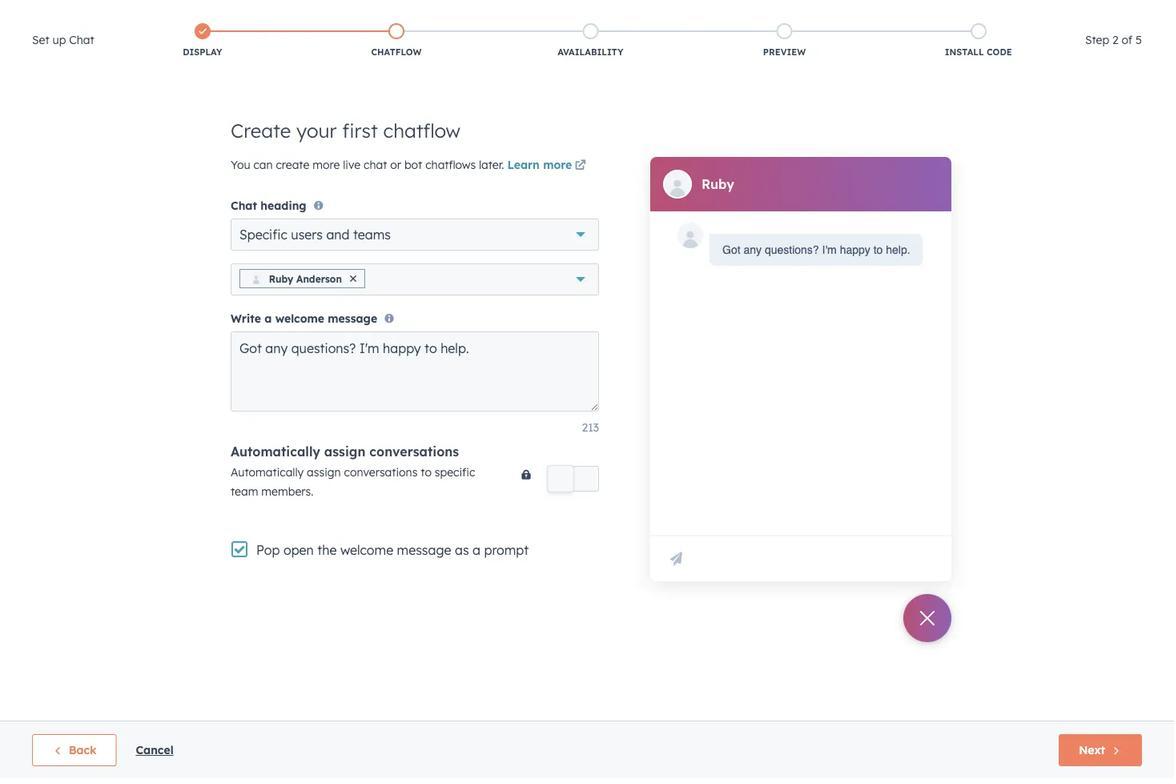 Task type: vqa. For each thing, say whether or not it's contained in the screenshot.
Create your first chatflow
yes



Task type: describe. For each thing, give the bounding box(es) containing it.
users
[[291, 227, 323, 243]]

display
[[183, 46, 222, 58]]

anderson
[[296, 273, 342, 285]]

chat inside heading
[[69, 33, 94, 47]]

set up chat heading
[[32, 30, 94, 50]]

2 more from the left
[[543, 158, 572, 172]]

your
[[296, 119, 337, 143]]

prompt
[[484, 542, 529, 558]]

teams
[[353, 227, 391, 243]]

close image
[[350, 275, 356, 282]]

Write a welcome message text field
[[231, 332, 599, 412]]

you
[[231, 158, 250, 172]]

specific
[[435, 465, 475, 479]]

1 vertical spatial a
[[473, 542, 481, 558]]

preview list item
[[688, 20, 882, 62]]

learn
[[507, 158, 540, 172]]

search image
[[1137, 40, 1152, 54]]

chat
[[364, 158, 387, 172]]

1 more from the left
[[313, 158, 340, 172]]

1 automatically from the top
[[231, 444, 320, 460]]

availability
[[558, 46, 623, 58]]

213
[[582, 421, 599, 435]]

specific users and teams button
[[231, 219, 599, 251]]

agent says: got any questions? i'm happy to help. element
[[722, 240, 910, 259]]

display completed list item
[[105, 20, 299, 62]]

2 automatically from the top
[[231, 465, 304, 479]]

1 vertical spatial message
[[397, 542, 451, 558]]

got any questions? i'm happy to help.
[[722, 243, 910, 256]]

open
[[283, 542, 314, 558]]

create your first chatflow
[[231, 119, 461, 143]]

chatflow list item
[[299, 20, 493, 62]]

availability list item
[[493, 20, 688, 62]]

back button
[[32, 734, 116, 766]]

ruby for ruby anderson
[[269, 273, 293, 285]]

write a welcome message
[[231, 312, 377, 326]]

0 horizontal spatial message
[[328, 312, 377, 326]]

create
[[231, 119, 291, 143]]

step
[[1085, 33, 1109, 47]]

happy
[[840, 243, 870, 256]]

set
[[32, 33, 49, 47]]

cancel
[[136, 743, 174, 757]]

of
[[1122, 33, 1133, 47]]

install code
[[945, 46, 1012, 58]]

team
[[231, 485, 258, 499]]

install
[[945, 46, 984, 58]]

search button
[[1129, 34, 1160, 61]]

1 vertical spatial conversations
[[344, 465, 418, 479]]

ruby anderson button
[[231, 263, 599, 295]]

got
[[722, 243, 741, 256]]

ruby anderson
[[269, 273, 342, 285]]

or
[[390, 158, 401, 172]]

5
[[1136, 33, 1142, 47]]

next button
[[1059, 734, 1142, 766]]



Task type: locate. For each thing, give the bounding box(es) containing it.
a right write
[[264, 312, 272, 326]]

ruby inside popup button
[[269, 273, 293, 285]]

message
[[328, 312, 377, 326], [397, 542, 451, 558]]

and
[[326, 227, 350, 243]]

a
[[264, 312, 272, 326], [473, 542, 481, 558]]

0 vertical spatial assign
[[324, 444, 366, 460]]

1 horizontal spatial welcome
[[340, 542, 393, 558]]

up
[[52, 33, 66, 47]]

pop open the welcome message as a prompt
[[256, 542, 529, 558]]

chat heading
[[231, 199, 306, 213]]

help.
[[886, 243, 910, 256]]

chatflows
[[425, 158, 476, 172]]

1 horizontal spatial ruby
[[702, 176, 734, 192]]

welcome right the
[[340, 542, 393, 558]]

automatically assign conversations automatically assign conversations to specific team members.
[[231, 444, 475, 499]]

0 horizontal spatial to
[[421, 465, 432, 479]]

set up chat
[[32, 33, 94, 47]]

more
[[313, 158, 340, 172], [543, 158, 572, 172]]

specific
[[239, 227, 287, 243]]

live
[[343, 158, 361, 172]]

specific users and teams
[[239, 227, 391, 243]]

ruby for ruby
[[702, 176, 734, 192]]

the
[[317, 542, 337, 558]]

questions?
[[765, 243, 819, 256]]

assign
[[324, 444, 366, 460], [307, 465, 341, 479]]

as
[[455, 542, 469, 558]]

i'm
[[822, 243, 837, 256]]

conversations
[[369, 444, 459, 460], [344, 465, 418, 479]]

0 horizontal spatial ruby
[[269, 273, 293, 285]]

ruby left anderson
[[269, 273, 293, 285]]

chatflow
[[371, 46, 422, 58]]

can
[[253, 158, 273, 172]]

1 horizontal spatial message
[[397, 542, 451, 558]]

preview
[[763, 46, 806, 58]]

0 horizontal spatial welcome
[[275, 312, 324, 326]]

chatflow
[[383, 119, 461, 143]]

ruby up got
[[702, 176, 734, 192]]

0 vertical spatial conversations
[[369, 444, 459, 460]]

0 vertical spatial to
[[874, 243, 883, 256]]

learn more link
[[507, 157, 589, 176]]

1 horizontal spatial to
[[874, 243, 883, 256]]

install code list item
[[882, 20, 1076, 62]]

1 vertical spatial welcome
[[340, 542, 393, 558]]

0 vertical spatial chat
[[69, 33, 94, 47]]

message left as
[[397, 542, 451, 558]]

conversations left specific
[[344, 465, 418, 479]]

create
[[276, 158, 309, 172]]

learn more
[[507, 158, 572, 172]]

Search HubSpot search field
[[949, 34, 1145, 61]]

back
[[69, 743, 96, 757]]

0 vertical spatial a
[[264, 312, 272, 326]]

welcome
[[275, 312, 324, 326], [340, 542, 393, 558]]

cancel button
[[136, 741, 174, 760]]

step 2 of 5
[[1085, 33, 1142, 47]]

more left live
[[313, 158, 340, 172]]

you can create more live chat or bot chatflows later.
[[231, 158, 507, 172]]

0 horizontal spatial a
[[264, 312, 272, 326]]

code
[[987, 46, 1012, 58]]

1 horizontal spatial a
[[473, 542, 481, 558]]

heading
[[261, 199, 306, 213]]

welcome down ruby anderson
[[275, 312, 324, 326]]

1 horizontal spatial more
[[543, 158, 572, 172]]

0 horizontal spatial chat
[[69, 33, 94, 47]]

list containing display
[[105, 20, 1076, 62]]

0 vertical spatial ruby
[[702, 176, 734, 192]]

any
[[744, 243, 762, 256]]

1 vertical spatial assign
[[307, 465, 341, 479]]

next
[[1079, 743, 1105, 757]]

to left help.
[[874, 243, 883, 256]]

chat
[[69, 33, 94, 47], [231, 199, 257, 213]]

to left specific
[[421, 465, 432, 479]]

1 vertical spatial to
[[421, 465, 432, 479]]

link opens in a new window image inside learn more link
[[575, 161, 586, 172]]

2 link opens in a new window image from the top
[[575, 161, 586, 172]]

pop
[[256, 542, 280, 558]]

0 horizontal spatial more
[[313, 158, 340, 172]]

1 vertical spatial automatically
[[231, 465, 304, 479]]

chat right up
[[69, 33, 94, 47]]

menu item
[[966, 0, 994, 26]]

first
[[342, 119, 378, 143]]

later.
[[479, 158, 504, 172]]

0 vertical spatial message
[[328, 312, 377, 326]]

automatically
[[231, 444, 320, 460], [231, 465, 304, 479]]

2
[[1112, 33, 1119, 47]]

to inside "element"
[[874, 243, 883, 256]]

write
[[231, 312, 261, 326]]

0 vertical spatial welcome
[[275, 312, 324, 326]]

chat up "specific"
[[231, 199, 257, 213]]

more right 'learn'
[[543, 158, 572, 172]]

1 link opens in a new window image from the top
[[575, 157, 586, 176]]

a right as
[[473, 542, 481, 558]]

message down close icon
[[328, 312, 377, 326]]

bot
[[404, 158, 422, 172]]

to inside automatically assign conversations automatically assign conversations to specific team members.
[[421, 465, 432, 479]]

members.
[[261, 485, 313, 499]]

to
[[874, 243, 883, 256], [421, 465, 432, 479]]

ruby
[[702, 176, 734, 192], [269, 273, 293, 285]]

1 horizontal spatial chat
[[231, 199, 257, 213]]

list
[[105, 20, 1076, 62]]

conversations up specific
[[369, 444, 459, 460]]

link opens in a new window image
[[575, 157, 586, 176], [575, 161, 586, 172]]

1 vertical spatial chat
[[231, 199, 257, 213]]

1 vertical spatial ruby
[[269, 273, 293, 285]]

0 vertical spatial automatically
[[231, 444, 320, 460]]



